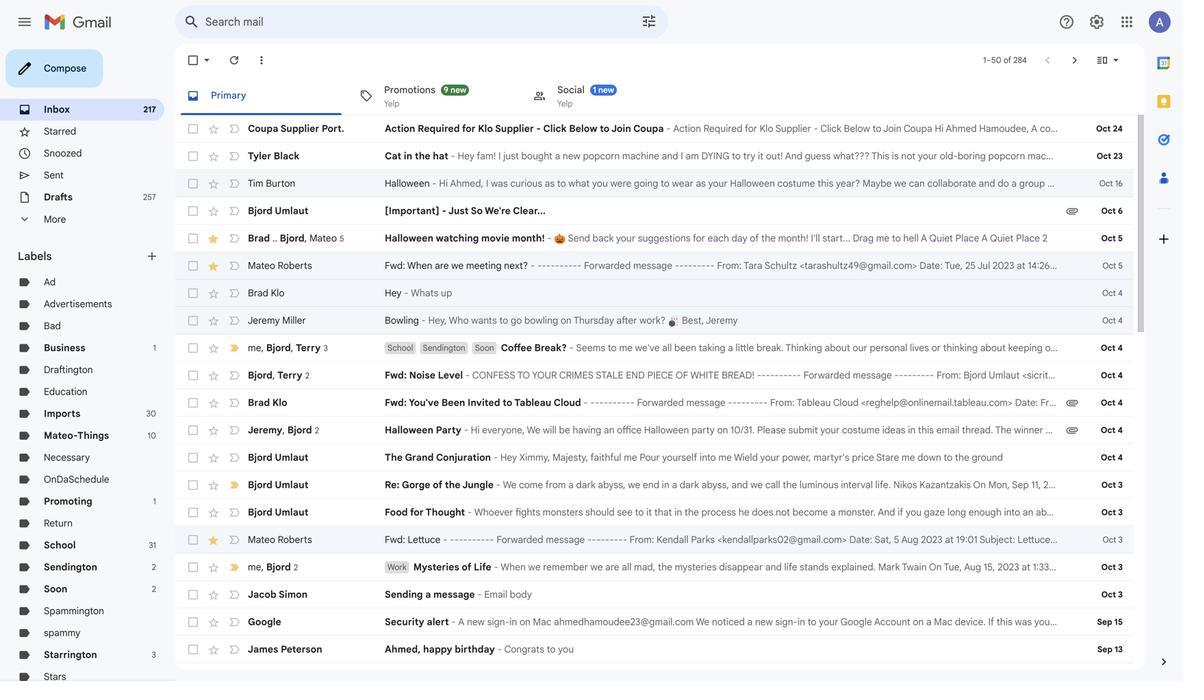 Task type: locate. For each thing, give the bounding box(es) containing it.
2 mateo roberts from the top
[[248, 534, 312, 546]]

action
[[385, 123, 416, 135]]

best,
[[682, 314, 705, 326]]

machine up know at the top
[[1119, 150, 1156, 162]]

0 vertical spatial am
[[1149, 397, 1163, 409]]

1 mac from the left
[[533, 616, 552, 628]]

2 brad from the top
[[248, 287, 269, 299]]

a right end
[[672, 479, 678, 491]]

soon inside labels navigation
[[44, 583, 67, 595]]

0 horizontal spatial back
[[593, 232, 614, 244]]

1 vertical spatial all
[[622, 561, 632, 573]]

0 vertical spatial on
[[974, 479, 987, 491]]

4 bjord umlaut from the top
[[248, 506, 309, 518]]

yelp inside promotions, 9 new messages, tab
[[384, 99, 400, 109]]

None checkbox
[[186, 53, 200, 67], [186, 122, 200, 136], [186, 149, 200, 163], [186, 259, 200, 273], [186, 286, 200, 300], [186, 341, 200, 355], [186, 396, 200, 410], [186, 506, 200, 519], [186, 533, 200, 547], [186, 588, 200, 602], [186, 53, 200, 67], [186, 122, 200, 136], [186, 149, 200, 163], [186, 259, 200, 273], [186, 286, 200, 300], [186, 341, 200, 355], [186, 396, 200, 410], [186, 506, 200, 519], [186, 533, 200, 547], [186, 588, 200, 602]]

0 horizontal spatial do
[[998, 177, 1010, 189]]

3 fwd: from the top
[[385, 397, 407, 409]]

None search field
[[175, 5, 669, 38]]

mateo roberts up me , bjord 2
[[248, 534, 312, 546]]

2 about from the left
[[981, 342, 1007, 354]]

1 horizontal spatial yelp
[[558, 99, 573, 109]]

twain
[[903, 561, 927, 573]]

1 mateo roberts from the top
[[248, 260, 312, 272]]

1 vertical spatial klo
[[271, 287, 285, 299]]

8 row from the top
[[175, 307, 1135, 334]]

i left just
[[499, 150, 501, 162]]

the
[[996, 424, 1012, 436], [385, 452, 403, 463]]

ximmy,
[[520, 452, 550, 463]]

work
[[388, 562, 407, 572]]

0 vertical spatial do
[[998, 177, 1010, 189]]

10 row from the top
[[175, 362, 1184, 389]]

4 for row containing jeremy miller
[[1119, 316, 1124, 326]]

mateo roberts for fwd: when are we meeting next? - ---------- forwarded message --------- from: tara schultz <tarashultz49@gmail.com> date: tue, 25 jul 2023 at 14:26 subject: when are we meeting
[[248, 260, 312, 272]]

you,
[[1035, 616, 1053, 628]]

3 bjord umlaut from the top
[[248, 479, 309, 491]]

mateo-
[[44, 430, 78, 442]]

end
[[626, 369, 645, 381]]

supplier up just
[[495, 123, 534, 135]]

<reghelp@onlinemail.tableau.com>
[[862, 397, 1013, 409]]

sendington
[[423, 343, 466, 353], [44, 561, 97, 573]]

row
[[175, 115, 1135, 143], [175, 143, 1184, 170], [175, 170, 1184, 197], [175, 197, 1135, 225], [175, 225, 1135, 252], [175, 252, 1184, 280], [175, 280, 1135, 307], [175, 307, 1135, 334], [175, 334, 1184, 362], [175, 362, 1184, 389], [175, 389, 1184, 417], [175, 417, 1179, 444], [175, 444, 1135, 471], [175, 471, 1184, 499], [175, 499, 1184, 526], [175, 526, 1184, 554], [175, 554, 1184, 581], [175, 581, 1135, 608], [175, 608, 1184, 636], [175, 636, 1135, 663], [175, 663, 1135, 681]]

oct for halloween
[[1100, 178, 1114, 189]]

2 horizontal spatial we
[[696, 616, 710, 628]]

message up remember
[[546, 534, 585, 546]]

1 horizontal spatial place
[[1017, 232, 1041, 244]]

of for the
[[433, 479, 443, 491]]

are up up
[[435, 260, 449, 272]]

1 horizontal spatial was
[[1016, 616, 1033, 628]]

nope!
[[1070, 150, 1096, 162]]

1 horizontal spatial ahmed,
[[450, 177, 484, 189]]

the right mad,
[[658, 561, 673, 573]]

0 horizontal spatial hi
[[439, 177, 448, 189]]

to right the see
[[635, 506, 644, 518]]

0 horizontal spatial james
[[248, 643, 279, 655]]

0 vertical spatial soon
[[475, 343, 494, 353]]

2023 right jul
[[993, 260, 1015, 272]]

0 horizontal spatial quiet
[[930, 232, 954, 244]]

new right social
[[599, 85, 615, 95]]

17 row from the top
[[175, 554, 1184, 581]]

action required for klo supplier - click below to join coupa -
[[385, 123, 674, 135]]

this left 'year?'
[[818, 177, 834, 189]]

0 horizontal spatial for
[[410, 506, 424, 518]]

has attachment image
[[1066, 204, 1080, 218], [1066, 396, 1080, 410], [1066, 423, 1080, 437]]

1 horizontal spatial school
[[388, 343, 413, 353]]

place up 14:26
[[1017, 232, 1041, 244]]

was left curious
[[491, 177, 508, 189]]

2 bjord umlaut from the top
[[248, 452, 309, 463]]

0 horizontal spatial not
[[776, 506, 791, 518]]

older image
[[1069, 53, 1083, 67]]

, for bjord , terry 2
[[273, 369, 275, 381]]

it left that
[[647, 506, 652, 518]]

brad klo down bjord , terry 2
[[248, 397, 288, 409]]

oct
[[1097, 124, 1112, 134], [1097, 151, 1112, 161], [1100, 178, 1114, 189], [1102, 206, 1117, 216], [1102, 233, 1117, 244], [1103, 261, 1117, 271], [1103, 288, 1117, 298], [1103, 316, 1117, 326], [1102, 343, 1116, 353], [1102, 370, 1116, 381], [1102, 398, 1116, 408], [1102, 425, 1116, 435], [1102, 453, 1116, 463], [1102, 480, 1117, 490], [1102, 507, 1117, 518], [1103, 535, 1117, 545], [1102, 562, 1117, 572], [1102, 590, 1117, 600]]

miller
[[282, 314, 306, 326]]

1 horizontal spatial sign-
[[776, 616, 798, 628]]

row containing james peterson
[[175, 636, 1135, 663]]

mark
[[879, 561, 901, 573]]

from: up mad,
[[630, 534, 655, 546]]

1 vertical spatial mateo
[[248, 260, 275, 272]]

mateo-things link
[[44, 430, 109, 442]]

i down fam!
[[486, 177, 489, 189]]

0 horizontal spatial machine
[[623, 150, 660, 162]]

1 row from the top
[[175, 115, 1135, 143]]

0 vertical spatial into
[[700, 452, 716, 463]]

quiet up jul
[[991, 232, 1014, 244]]

for right the required
[[462, 123, 476, 135]]

social, one new message, tab
[[522, 77, 695, 115]]

comes
[[1158, 150, 1184, 162]]

let
[[1093, 177, 1107, 189]]

2 has attachment image from the top
[[1066, 396, 1080, 410]]

tim burton
[[248, 177, 295, 189]]

fwd: left noise
[[385, 369, 407, 381]]

1 vertical spatial oct 5
[[1103, 261, 1124, 271]]

roberts for fwd: when are we meeting next? - ---------- forwarded message --------- from: tara schultz <tarashultz49@gmail.com> date: tue, 25 jul 2023 at 14:26 subject: when are we meeting
[[278, 260, 312, 272]]

1 vertical spatial has attachment image
[[1066, 396, 1080, 410]]

the right call
[[783, 479, 798, 491]]

place
[[956, 232, 980, 244], [1017, 232, 1041, 244]]

forwarded down fights
[[497, 534, 544, 546]]

1 place from the left
[[956, 232, 980, 244]]

2 brad klo from the top
[[248, 397, 288, 409]]

support image
[[1059, 14, 1076, 30]]

- hey, who wants to go bowling on thursday after work?
[[419, 314, 668, 326]]

1 horizontal spatial tableau
[[797, 397, 831, 409]]

2 place from the left
[[1017, 232, 1041, 244]]

1 brad klo from the top
[[248, 287, 285, 299]]

oct 4 for 13th row from the top
[[1102, 453, 1124, 463]]

terry down miller
[[296, 342, 321, 354]]

5 row from the top
[[175, 225, 1135, 252]]

2 our from the left
[[1046, 342, 1060, 354]]

back left int
[[1151, 506, 1172, 518]]

cloud down crimes
[[554, 397, 582, 409]]

3 row from the top
[[175, 170, 1184, 197]]

year?
[[837, 177, 861, 189]]

mateo roberts down ..
[[248, 260, 312, 272]]

, right ..
[[305, 232, 307, 244]]

mateo-things
[[44, 430, 109, 442]]

0 vertical spatial james
[[1121, 479, 1149, 491]]

martyr's
[[814, 452, 850, 463]]

4 fwd: from the top
[[385, 534, 406, 546]]

interval
[[842, 479, 874, 491]]

1 lettuce from the left
[[408, 534, 441, 546]]

0 vertical spatial aug
[[902, 534, 919, 546]]

1 vertical spatial hi
[[471, 424, 480, 436]]

fwd: for fwd: when are we meeting next? - ---------- forwarded message --------- from: tara schultz <tarashultz49@gmail.com> date: tue, 25 jul 2023 at 14:26 subject: when are we meeting
[[385, 260, 406, 272]]

1 google from the left
[[248, 616, 281, 628]]

2 horizontal spatial i
[[681, 150, 684, 162]]

1 yelp from the left
[[384, 99, 400, 109]]

1 horizontal spatial quiet
[[991, 232, 1014, 244]]

was left you,
[[1016, 616, 1033, 628]]

2 meeting from the left
[[1149, 260, 1184, 272]]

9 row from the top
[[175, 334, 1184, 362]]

subj
[[1165, 397, 1184, 409]]

1 horizontal spatial not
[[902, 150, 916, 162]]

2 be from the left
[[1063, 424, 1074, 436]]

oct 3 up need
[[1102, 590, 1124, 600]]

3 for row containing jacob simon
[[1119, 590, 1124, 600]]

0 horizontal spatial this
[[818, 177, 834, 189]]

4 row from the top
[[175, 197, 1135, 225]]

fwd: when are we meeting next? - ---------- forwarded message --------- from: tara schultz <tarashultz49@gmail.com> date: tue, 25 jul 2023 at 14:26 subject: when are we meeting
[[385, 260, 1184, 272]]

1 vertical spatial school
[[44, 539, 76, 551]]

<sicritbjordd@gmail.com>
[[1023, 369, 1136, 381]]

james left peterson
[[248, 643, 279, 655]]

new up what
[[563, 150, 581, 162]]

best, jeremy
[[680, 314, 738, 326]]

soon inside row
[[475, 343, 494, 353]]

will right winner
[[1046, 424, 1060, 436]]

more
[[44, 213, 66, 225]]

sendington inside labels navigation
[[44, 561, 97, 573]]

4 for 13th row from the bottom of the page
[[1118, 343, 1124, 353]]

to left wear
[[661, 177, 670, 189]]

2 vertical spatial hey
[[501, 452, 517, 463]]

,
[[305, 232, 307, 244], [261, 342, 264, 354], [291, 342, 294, 354], [273, 369, 275, 381], [283, 424, 285, 436], [261, 561, 264, 573]]

this right nope!
[[1098, 150, 1116, 162]]

search mail image
[[180, 10, 204, 34]]

can
[[910, 177, 926, 189]]

tab list
[[1146, 44, 1184, 632], [175, 77, 1146, 115]]

0 vertical spatial roberts
[[278, 260, 312, 272]]

main content
[[175, 44, 1184, 681]]

2 row from the top
[[175, 143, 1184, 170]]

and up he
[[732, 479, 749, 491]]

0 horizontal spatial place
[[956, 232, 980, 244]]

to left join
[[600, 123, 610, 135]]

0 horizontal spatial be
[[559, 424, 571, 436]]

2 vertical spatial this
[[997, 616, 1013, 628]]

1 horizontal spatial it
[[758, 150, 764, 162]]

1 machine from the left
[[623, 150, 660, 162]]

1 horizontal spatial soon
[[475, 343, 494, 353]]

klo up jeremy , bjord 2
[[273, 397, 288, 409]]

costume for ideas
[[843, 424, 881, 436]]

2 vertical spatial mateo
[[248, 534, 275, 546]]

0 horizontal spatial tableau
[[515, 397, 552, 409]]

machine
[[623, 150, 660, 162], [1119, 150, 1156, 162]]

to left go
[[500, 314, 509, 326]]

brad klo for hey
[[248, 287, 285, 299]]

2 fwd: from the top
[[385, 369, 407, 381]]

1 horizontal spatial meeting
[[1149, 260, 1184, 272]]

school down return
[[44, 539, 76, 551]]

1 horizontal spatial this
[[919, 424, 935, 436]]

an left office at the bottom of page
[[604, 424, 615, 436]]

yelp down promotions
[[384, 99, 400, 109]]

, down miller
[[291, 342, 294, 354]]

sep 13
[[1098, 644, 1124, 655]]

our left jobs.
[[1046, 342, 1060, 354]]

thursday
[[574, 314, 615, 326]]

message up "alert"
[[434, 589, 475, 601]]

quiet right hell
[[930, 232, 954, 244]]

going
[[634, 177, 659, 189]]

0 horizontal spatial coupa
[[248, 123, 279, 135]]

oct for hey
[[1103, 288, 1117, 298]]

this left email
[[919, 424, 935, 436]]

at left 14:26
[[1017, 260, 1026, 272]]

klo up fam!
[[478, 123, 493, 135]]

and
[[786, 150, 803, 162], [878, 506, 896, 518]]

this
[[818, 177, 834, 189], [919, 424, 935, 436], [997, 616, 1013, 628]]

to
[[600, 123, 610, 135], [732, 150, 741, 162], [558, 177, 566, 189], [661, 177, 670, 189], [893, 232, 902, 244], [500, 314, 509, 326], [608, 342, 617, 354], [503, 397, 513, 409], [1142, 424, 1151, 436], [944, 452, 953, 463], [635, 506, 644, 518], [808, 616, 817, 628], [1123, 616, 1132, 628], [547, 643, 556, 655]]

jacob simon
[[248, 589, 308, 601]]

noticed
[[712, 616, 745, 628]]

coupa up tyler
[[248, 123, 279, 135]]

mateo up me , bjord 2
[[248, 534, 275, 546]]

long
[[948, 506, 967, 518]]

0 vertical spatial brad
[[248, 232, 270, 244]]

on
[[974, 479, 987, 491], [930, 561, 942, 573]]

6 row from the top
[[175, 252, 1184, 280]]

2 yelp from the left
[[558, 99, 573, 109]]

2 vertical spatial brad
[[248, 397, 270, 409]]

oct 4 for 13th row from the bottom of the page
[[1102, 343, 1124, 353]]

jeremy
[[248, 314, 280, 326], [706, 314, 738, 326], [248, 424, 283, 436]]

come
[[519, 479, 544, 491]]

0 vertical spatial an
[[604, 424, 615, 436]]

tue, down 19:01
[[945, 561, 963, 573]]

Search mail text field
[[206, 15, 603, 29]]

i
[[499, 150, 501, 162], [681, 150, 684, 162], [486, 177, 489, 189]]

labels heading
[[18, 249, 145, 263]]

and left 'am'
[[662, 150, 679, 162]]

soon
[[475, 343, 494, 353], [44, 583, 67, 595]]

row containing brad
[[175, 225, 1135, 252]]

mateo roberts
[[248, 260, 312, 272], [248, 534, 312, 546]]

halloween
[[385, 177, 430, 189], [731, 177, 776, 189], [385, 232, 434, 244], [385, 424, 434, 436], [645, 424, 690, 436]]

1 as from the left
[[545, 177, 555, 189]]

ahmed, down security
[[385, 643, 421, 655]]

oct for re: gorge of the jungle
[[1102, 480, 1117, 490]]

jeremy for jeremy , bjord 2
[[248, 424, 283, 436]]

thought
[[426, 506, 465, 518]]

tho
[[1173, 177, 1184, 189]]

wants
[[472, 314, 497, 326]]

mac up congrats
[[533, 616, 552, 628]]

congrats
[[505, 643, 545, 655]]

1 horizontal spatial our
[[1046, 342, 1060, 354]]

1 vertical spatial am
[[1105, 479, 1119, 491]]

fwd: for fwd: noise level - confess to your crimes stale end piece of white bread! ---------- forwarded message --------- from: bjord umlaut <sicritbjordd@gmail.com> date: mon,
[[385, 369, 407, 381]]

halloween up 'yourself'
[[645, 424, 690, 436]]

mateo for fwd: when are we meeting next?
[[248, 260, 275, 272]]

sendington inside row
[[423, 343, 466, 353]]

starrington
[[44, 649, 97, 661]]

primary tab
[[175, 77, 347, 115]]

1 horizontal spatial cloud
[[834, 397, 859, 409]]

0 horizontal spatial am
[[1105, 479, 1119, 491]]

we left noticed
[[696, 616, 710, 628]]

toggle split pane mode image
[[1096, 53, 1110, 67]]

, down bjord , terry 2
[[283, 424, 285, 436]]

hamoud
[[1102, 561, 1139, 573]]

2 dark from the left
[[680, 479, 700, 491]]

1 bjord umlaut from the top
[[248, 205, 309, 217]]

re: gorge of the jungle - we come from a dark abyss, we end in a dark abyss, and we call the luminous interval life. nikos kazantzakis on mon, sep 11, 2023 at 10:24 am james peterso
[[385, 479, 1184, 491]]

trip
[[1124, 424, 1139, 436]]

1 horizontal spatial about
[[981, 342, 1007, 354]]

2 roberts from the top
[[278, 534, 312, 546]]

guess
[[806, 150, 831, 162]]

row containing coupa supplier port.
[[175, 115, 1135, 143]]

0 horizontal spatial we
[[503, 479, 517, 491]]

18 row from the top
[[175, 581, 1135, 608]]

2 mac from the left
[[935, 616, 953, 628]]

0 vertical spatial all
[[663, 342, 672, 354]]

explained.
[[832, 561, 876, 573]]

soon down sendington link
[[44, 583, 67, 595]]

12 row from the top
[[175, 417, 1179, 444]]

tableau up submit
[[797, 397, 831, 409]]

20 row from the top
[[175, 636, 1135, 663]]

oct for action required for klo supplier - click below to join coupa
[[1097, 124, 1112, 134]]

klo for fwd: you've been invited to tableau cloud - ---------- forwarded message --------- from: tableau cloud <reghelp@onlinemail.tableau.com> date: fri, sep 29, 2023 at 9:03 am subj
[[273, 397, 288, 409]]

start...
[[823, 232, 851, 244]]

are left mad,
[[606, 561, 620, 573]]

0 vertical spatial subject:
[[1053, 260, 1088, 272]]

1 horizontal spatial hey
[[458, 150, 475, 162]]

3 has attachment image from the top
[[1066, 423, 1080, 437]]

1 horizontal spatial popcorn
[[989, 150, 1026, 162]]

0 horizontal spatial our
[[853, 342, 868, 354]]

hi right party
[[471, 424, 480, 436]]

new inside tab
[[451, 85, 467, 95]]

1 gaze from the left
[[925, 506, 946, 518]]

1 vertical spatial soon
[[44, 583, 67, 595]]

bowling
[[525, 314, 559, 326]]

oct 5 for fwd: when are we meeting next?
[[1103, 261, 1124, 271]]

spammy link
[[44, 627, 80, 639]]

3 brad from the top
[[248, 397, 270, 409]]

1 popcorn from the left
[[583, 150, 620, 162]]

main menu image
[[16, 14, 33, 30]]

advanced search options image
[[636, 8, 663, 35]]

in right cat
[[404, 150, 413, 162]]

mon, down ground
[[989, 479, 1011, 491]]

brad for fwd: you've been invited to tableau cloud
[[248, 397, 270, 409]]

drag
[[853, 232, 874, 244]]

284
[[1014, 55, 1028, 65]]

1 horizontal spatial this
[[1098, 150, 1116, 162]]

1 vertical spatial hey
[[385, 287, 402, 299]]

oct 3 for subject:
[[1103, 535, 1124, 545]]

when up body
[[501, 561, 526, 573]]

14 row from the top
[[175, 471, 1184, 499]]

mateo roberts for fwd: lettuce - ---------- forwarded message --------- from: kendall parks <kendallparks02@gmail.com> date: sat, 5 aug 2023 at 19:01 subject: lettuce to: sharpay jones <jonessharp
[[248, 534, 312, 546]]

1 supplier from the left
[[281, 123, 319, 135]]

you right you,
[[1056, 616, 1071, 628]]

ad link
[[44, 276, 56, 288]]

abyss, down faithful
[[598, 479, 626, 491]]

body
[[510, 589, 532, 601]]

more button
[[0, 208, 164, 230]]

0 horizontal spatial cloud
[[554, 397, 582, 409]]

oct for the grand conjuration
[[1102, 453, 1116, 463]]

tableau down to in the left of the page
[[515, 397, 552, 409]]

lettuce left to:
[[1018, 534, 1051, 546]]

brad up jeremy miller
[[248, 287, 269, 299]]

tab list up join
[[175, 77, 1146, 115]]

1 dark from the left
[[576, 479, 596, 491]]

tab list containing promotions
[[175, 77, 1146, 115]]

advertisements link
[[44, 298, 112, 310]]

0 horizontal spatial ahmed,
[[385, 643, 421, 655]]

brad klo
[[248, 287, 285, 299], [248, 397, 288, 409]]

bjord umlaut for re: gorge of the jungle
[[248, 479, 309, 491]]

your down stands
[[820, 616, 839, 628]]

as right wear
[[696, 177, 706, 189]]

fwd: up hey - whats up
[[385, 260, 406, 272]]

just
[[504, 150, 519, 162]]

oct for bowling
[[1103, 316, 1117, 326]]

personal
[[870, 342, 908, 354]]

0 horizontal spatial this
[[872, 150, 890, 162]]

am left subj
[[1149, 397, 1163, 409]]

1 tableau from the left
[[515, 397, 552, 409]]

15,
[[984, 561, 996, 573]]

tue,
[[945, 260, 964, 272], [945, 561, 963, 573]]

in right end
[[662, 479, 670, 491]]

oct for sending a message
[[1102, 590, 1117, 600]]

0 horizontal spatial gaze
[[925, 506, 946, 518]]

into down party on the bottom of the page
[[700, 452, 716, 463]]

at left 10:24
[[1068, 479, 1077, 491]]

oct 4 for 15th row from the bottom
[[1103, 288, 1124, 298]]

in
[[404, 150, 413, 162], [909, 424, 916, 436], [662, 479, 670, 491], [675, 506, 683, 518], [510, 616, 517, 628], [798, 616, 806, 628]]

oct for food for thought
[[1102, 507, 1117, 518]]

1 vertical spatial was
[[1016, 616, 1033, 628]]

do
[[998, 177, 1010, 189], [1135, 616, 1146, 628]]

2 inside me , bjord 2
[[294, 562, 298, 573]]

umlaut
[[275, 205, 309, 217], [989, 369, 1020, 381], [275, 452, 309, 463], [275, 479, 309, 491], [275, 506, 309, 518]]

the left grand
[[385, 452, 403, 463]]

1 horizontal spatial i
[[499, 150, 501, 162]]

clear...
[[513, 205, 546, 217]]

0 horizontal spatial sign-
[[488, 616, 510, 628]]

0 horizontal spatial school
[[44, 539, 76, 551]]

tableau
[[515, 397, 552, 409], [797, 397, 831, 409]]

1 roberts from the top
[[278, 260, 312, 272]]

2
[[1043, 232, 1048, 244], [305, 370, 310, 381], [315, 425, 319, 436], [152, 562, 156, 572], [294, 562, 298, 573], [152, 584, 156, 594]]

mysteries
[[675, 561, 717, 573]]

at
[[1017, 260, 1026, 272], [1116, 397, 1124, 409], [1068, 479, 1077, 491], [946, 534, 954, 546], [1022, 561, 1031, 573]]

1 horizontal spatial abyss,
[[702, 479, 730, 491]]

0 horizontal spatial aug
[[902, 534, 919, 546]]

hey left fam!
[[458, 150, 475, 162]]

19 row from the top
[[175, 608, 1184, 636]]

coffee break? - seems to me we've all been taking a little break. thinking about our personal lives or thinking about keeping our jobs. breaks are good. it's no
[[501, 342, 1184, 354]]

google
[[248, 616, 281, 628], [841, 616, 873, 628]]

2 vertical spatial klo
[[273, 397, 288, 409]]

for left each
[[693, 232, 706, 244]]

2 tableau from the left
[[797, 397, 831, 409]]

labels navigation
[[0, 44, 175, 681]]

parks
[[691, 534, 715, 546]]

1 horizontal spatial mac
[[935, 616, 953, 628]]

1 this from the left
[[872, 150, 890, 162]]

1 horizontal spatial do
[[1135, 616, 1146, 628]]

0 horizontal spatial mon,
[[989, 479, 1011, 491]]

to right need
[[1123, 616, 1132, 628]]

from:
[[718, 260, 742, 272], [937, 369, 962, 381], [771, 397, 795, 409], [630, 534, 655, 546]]

1 fwd: from the top
[[385, 260, 406, 272]]

roberts for fwd: lettuce - ---------- forwarded message --------- from: kendall parks <kendallparks02@gmail.com> date: sat, 5 aug 2023 at 19:01 subject: lettuce to: sharpay jones <jonessharp
[[278, 534, 312, 546]]

back right send
[[593, 232, 614, 244]]

None checkbox
[[186, 177, 200, 190], [186, 204, 200, 218], [186, 232, 200, 245], [186, 314, 200, 327], [186, 369, 200, 382], [186, 423, 200, 437], [186, 451, 200, 465], [186, 478, 200, 492], [186, 560, 200, 574], [186, 615, 200, 629], [186, 643, 200, 656], [186, 177, 200, 190], [186, 204, 200, 218], [186, 232, 200, 245], [186, 314, 200, 327], [186, 369, 200, 382], [186, 423, 200, 437], [186, 451, 200, 465], [186, 478, 200, 492], [186, 560, 200, 574], [186, 615, 200, 629], [186, 643, 200, 656]]

mon, up subj
[[1163, 369, 1184, 381]]

brad left ..
[[248, 232, 270, 244]]

2 machine from the left
[[1119, 150, 1156, 162]]

2 horizontal spatial for
[[693, 232, 706, 244]]

tue, left 25
[[945, 260, 964, 272]]

yelp inside social, one new message, tab
[[558, 99, 573, 109]]

promoting
[[44, 495, 92, 507]]

row containing jacob simon
[[175, 581, 1135, 608]]

7 row from the top
[[175, 280, 1135, 307]]

23
[[1114, 151, 1124, 161]]

paris!
[[1153, 424, 1177, 436]]



Task type: describe. For each thing, give the bounding box(es) containing it.
it's
[[1162, 342, 1175, 354]]

to right seems in the bottom of the page
[[608, 342, 617, 354]]

school inside row
[[388, 343, 413, 353]]

end
[[643, 479, 660, 491]]

email
[[937, 424, 960, 436]]

1 horizontal spatial am
[[1149, 397, 1163, 409]]

jeremy for jeremy miller
[[248, 314, 280, 326]]

2023 right 11,
[[1044, 479, 1066, 491]]

2 lettuce from the left
[[1018, 534, 1051, 546]]

who
[[449, 314, 469, 326]]

your
[[533, 369, 557, 381]]

4 for row containing bjord
[[1118, 370, 1124, 381]]

settings image
[[1089, 14, 1106, 30]]

oct 5 for halloween watching movie month!
[[1102, 233, 1124, 244]]

row containing jeremy
[[175, 417, 1179, 444]]

you right if
[[907, 506, 922, 518]]

work?
[[640, 314, 666, 326]]

sep right the 'fri,'
[[1057, 397, 1074, 409]]

1 vertical spatial do
[[1135, 616, 1146, 628]]

row containing tim burton
[[175, 170, 1184, 197]]

16 row from the top
[[175, 526, 1184, 554]]

11,
[[1032, 479, 1042, 491]]

1 horizontal spatial james
[[1121, 479, 1149, 491]]

oct 4 for row containing jeremy miller
[[1103, 316, 1124, 326]]

2 supplier from the left
[[495, 123, 534, 135]]

to right down at the bottom of the page
[[944, 452, 953, 463]]

1:33
[[1034, 561, 1050, 573]]

to right trip
[[1142, 424, 1151, 436]]

refresh image
[[227, 53, 241, 67]]

bowling
[[385, 314, 419, 326]]

we're
[[485, 205, 511, 217]]

more image
[[255, 53, 269, 67]]

sep left the 13
[[1098, 644, 1113, 655]]

birthday
[[455, 643, 495, 655]]

jungle
[[463, 479, 494, 491]]

life
[[785, 561, 798, 573]]

5 inside the brad .. bjord , mateo 5
[[340, 233, 344, 244]]

your down dying at the right of page
[[709, 177, 728, 189]]

14:26
[[1029, 260, 1051, 272]]

your left tho
[[1151, 177, 1170, 189]]

date: left "sat,"
[[850, 534, 873, 546]]

0 vertical spatial the
[[996, 424, 1012, 436]]

3 for 17th row
[[1119, 562, 1124, 572]]

19:01
[[957, 534, 978, 546]]

bjord umlaut for food for thought
[[248, 506, 309, 518]]

drafts
[[44, 191, 73, 203]]

0 vertical spatial mateo
[[310, 232, 337, 244]]

, for me , bjord , terry 3
[[261, 342, 264, 354]]

promotions, 9 new messages, tab
[[349, 77, 521, 115]]

2 this from the left
[[1098, 150, 1116, 162]]

oct for fwd: noise level
[[1102, 370, 1116, 381]]

..
[[273, 232, 278, 244]]

if
[[898, 506, 904, 518]]

inbox
[[44, 103, 70, 115]]

drafts link
[[44, 191, 73, 203]]

0 vertical spatial tue,
[[945, 260, 964, 272]]

office
[[617, 424, 642, 436]]

you left were
[[593, 177, 608, 189]]

brad for hey
[[248, 287, 269, 299]]

1 vertical spatial we
[[503, 479, 517, 491]]

1 sign- from the left
[[488, 616, 510, 628]]

0 vertical spatial it
[[758, 150, 764, 162]]

oct for cat in the hat
[[1097, 151, 1112, 161]]

your left old-
[[919, 150, 938, 162]]

2 horizontal spatial a
[[982, 232, 988, 244]]

oct 3 for james
[[1102, 480, 1124, 490]]

umlaut for the grand conjuration - hey ximmy, majesty, faithful me pour yourself into me wield your power, martyr's price stare me down to the ground
[[275, 452, 309, 463]]

you've
[[409, 397, 439, 409]]

the left abyss
[[1067, 506, 1081, 518]]

2 popcorn from the left
[[989, 150, 1026, 162]]

fwd: noise level - confess to your crimes stale end piece of white bread! ---------- forwarded message --------- from: bjord umlaut <sicritbjordd@gmail.com> date: mon,
[[385, 369, 1184, 381]]

the left the hat
[[415, 150, 431, 162]]

has attachment image for paris!
[[1066, 423, 1080, 437]]

1 vertical spatial into
[[1005, 506, 1021, 518]]

me right drag
[[877, 232, 890, 244]]

0 horizontal spatial it
[[647, 506, 652, 518]]

from: up halloween party - hi everyone, we will be having an office halloween party on 10/31. please submit your costume ideas in this email thread. the winner will be awarded a trip to paris!
[[771, 397, 795, 409]]

2 horizontal spatial hey
[[501, 452, 517, 463]]

next?
[[504, 260, 528, 272]]

at left 1:33
[[1022, 561, 1031, 573]]

dying
[[702, 150, 730, 162]]

gorge
[[402, 479, 431, 491]]

klo for hey - whats up
[[271, 287, 285, 299]]

0 horizontal spatial abyss,
[[598, 479, 626, 491]]

2 inside bjord , terry 2
[[305, 370, 310, 381]]

0 horizontal spatial will
[[543, 424, 557, 436]]

1 up 31
[[153, 496, 156, 507]]

social
[[558, 84, 585, 96]]

a right noticed
[[748, 616, 753, 628]]

oct for fwd: when are we meeting next?
[[1103, 261, 1117, 271]]

promoting link
[[44, 495, 92, 507]]

brad klo for fwd: you've been invited to tableau cloud
[[248, 397, 288, 409]]

halloween for halloween watching movie month!
[[385, 232, 434, 244]]

has attachment image for <reghelp@onlinemail.tableau.com>
[[1066, 396, 1080, 410]]

winner
[[1015, 424, 1044, 436]]

forwarded down send
[[584, 260, 631, 272]]

2 vertical spatial we
[[696, 616, 710, 628]]

0 horizontal spatial i
[[486, 177, 489, 189]]

0 horizontal spatial a
[[459, 616, 465, 628]]

2 quiet from the left
[[991, 232, 1014, 244]]

24
[[1114, 124, 1124, 134]]

0 vertical spatial klo
[[478, 123, 493, 135]]

break.
[[757, 342, 784, 354]]

stale
[[596, 369, 624, 381]]

1 horizontal spatial subject:
[[1053, 260, 1088, 272]]

schultz
[[765, 260, 798, 272]]

1 horizontal spatial when
[[501, 561, 526, 573]]

1 meeting from the left
[[466, 260, 502, 272]]

25
[[966, 260, 976, 272]]

🎳 image
[[668, 315, 680, 327]]

oct 3 for int
[[1102, 507, 1124, 518]]

peterso
[[1152, 479, 1184, 491]]

a left trip
[[1116, 424, 1122, 436]]

1 be from the left
[[559, 424, 571, 436]]

2 cloud from the left
[[834, 397, 859, 409]]

a right the become
[[831, 506, 836, 518]]

and left the life
[[766, 561, 782, 573]]

me down jeremy miller
[[248, 342, 261, 354]]

11 row from the top
[[175, 389, 1184, 417]]

1 cloud from the left
[[554, 397, 582, 409]]

the left process
[[685, 506, 699, 518]]

soon link
[[44, 583, 67, 595]]

1 horizontal spatial a
[[921, 232, 928, 244]]

a left group
[[1012, 177, 1018, 189]]

21 row from the top
[[175, 663, 1135, 681]]

1 left 50
[[984, 55, 987, 65]]

is
[[893, 150, 899, 162]]

new up birthday
[[467, 616, 485, 628]]

3 inside labels navigation
[[152, 650, 156, 660]]

0 vertical spatial ahmed,
[[450, 177, 484, 189]]

to
[[518, 369, 530, 381]]

me right the let
[[1110, 177, 1123, 189]]

0 horizontal spatial was
[[491, 177, 508, 189]]

0 vertical spatial hi
[[439, 177, 448, 189]]

on right the bowling
[[561, 314, 572, 326]]

in right ideas
[[909, 424, 916, 436]]

me up jacob
[[248, 561, 261, 573]]

1 about from the left
[[825, 342, 851, 354]]

the grand conjuration - hey ximmy, majesty, faithful me pour yourself into me wield your power, martyr's price stare me down to the ground
[[385, 452, 1004, 463]]

0 vertical spatial for
[[462, 123, 476, 135]]

4 for 13th row from the top
[[1118, 453, 1124, 463]]

ahmed
[[1068, 561, 1099, 573]]

to right invited
[[503, 397, 513, 409]]

we've
[[635, 342, 660, 354]]

29,
[[1076, 397, 1089, 409]]

collaborate
[[928, 177, 977, 189]]

on right account
[[913, 616, 924, 628]]

2 as from the left
[[696, 177, 706, 189]]

should
[[586, 506, 615, 518]]

you right congrats
[[558, 643, 574, 655]]

enough
[[969, 506, 1002, 518]]

mateo for fwd: lettuce
[[248, 534, 275, 546]]

0 vertical spatial terry
[[296, 342, 321, 354]]

halloween down try
[[731, 177, 776, 189]]

a left little
[[728, 342, 734, 354]]

account
[[875, 616, 911, 628]]

, for jeremy , bjord 2
[[283, 424, 285, 436]]

jacob
[[248, 589, 277, 601]]

1 horizontal spatial hi
[[471, 424, 480, 436]]

1 horizontal spatial and
[[878, 506, 896, 518]]

a right the sending at the left bottom
[[426, 589, 431, 601]]

go
[[511, 314, 522, 326]]

awarded
[[1076, 424, 1114, 436]]

row containing bjord
[[175, 362, 1184, 389]]

me left pour
[[624, 452, 638, 463]]

1 coupa from the left
[[248, 123, 279, 135]]

bjord umlaut for [important] - just so we're clear...
[[248, 205, 309, 217]]

sep 15
[[1098, 617, 1124, 627]]

1 quiet from the left
[[930, 232, 954, 244]]

break?
[[535, 342, 567, 354]]

what
[[569, 177, 590, 189]]

sep left 15
[[1098, 617, 1113, 627]]

2 vertical spatial for
[[410, 506, 424, 518]]

school link
[[44, 539, 76, 551]]

bought
[[522, 150, 553, 162]]

seems
[[577, 342, 606, 354]]

jeremy right best,
[[706, 314, 738, 326]]

row containing tyler black
[[175, 143, 1184, 170]]

things
[[78, 430, 109, 442]]

thread.
[[963, 424, 994, 436]]

sent link
[[44, 169, 64, 181]]

remember
[[543, 561, 588, 573]]

1 vertical spatial terry
[[278, 369, 303, 381]]

3 for 8th row from the bottom
[[1119, 480, 1124, 490]]

1 vertical spatial ahmed,
[[385, 643, 421, 655]]

at left 19:01
[[946, 534, 954, 546]]

halloween for halloween party - hi everyone, we will be having an office halloween party on 10/31. please submit your costume ideas in this email thread. the winner will be awarded a trip to paris!
[[385, 424, 434, 436]]

message down personal
[[853, 369, 893, 381]]

1 vertical spatial not
[[776, 506, 791, 518]]

necessary
[[44, 452, 90, 463]]

piece
[[648, 369, 674, 381]]

1 our from the left
[[853, 342, 868, 354]]

port.
[[322, 123, 345, 135]]

1 inside social, one new message, tab
[[593, 85, 597, 95]]

0 horizontal spatial when
[[408, 260, 433, 272]]

and down boring at the right top of the page
[[979, 177, 996, 189]]

0 vertical spatial not
[[902, 150, 916, 162]]

1 vertical spatial subject:
[[980, 534, 1016, 546]]

forwarded down coffee break? - seems to me we've all been taking a little break. thinking about our personal lives or thinking about keeping our jobs. breaks are good. it's no
[[804, 369, 851, 381]]

of right day
[[750, 232, 759, 244]]

whats
[[411, 287, 439, 299]]

date: left 25
[[920, 260, 943, 272]]

2 horizontal spatial abyss,
[[1037, 506, 1064, 518]]

yelp for promotions
[[384, 99, 400, 109]]

<jonessharp
[[1135, 534, 1184, 546]]

2 sign- from the left
[[776, 616, 798, 628]]

having
[[573, 424, 602, 436]]

1 horizontal spatial we
[[527, 424, 541, 436]]

school inside labels navigation
[[44, 539, 76, 551]]

jeremy miller
[[248, 314, 306, 326]]

of for 284
[[1004, 55, 1012, 65]]

in down stands
[[798, 616, 806, 628]]

mad,
[[634, 561, 656, 573]]

halloween for halloween - hi ahmed, i was curious as to what you were going to wear as your halloween costume this year? maybe we can collaborate and do a group costume? let me know your tho
[[385, 177, 430, 189]]

main content containing promotions
[[175, 44, 1184, 681]]

1 up the 30
[[153, 343, 156, 353]]

2 coupa from the left
[[634, 123, 664, 135]]

3 for 16th row
[[1119, 535, 1124, 545]]

need
[[1099, 616, 1121, 628]]

tab list right breaks
[[1146, 44, 1184, 632]]

2 google from the left
[[841, 616, 873, 628]]

2 horizontal spatial will
[[1111, 506, 1125, 518]]

2 horizontal spatial when
[[1090, 260, 1116, 272]]

in down body
[[510, 616, 517, 628]]

13 row from the top
[[175, 444, 1135, 471]]

from: down thinking
[[937, 369, 962, 381]]

1 has attachment image from the top
[[1066, 204, 1080, 218]]

10
[[148, 431, 156, 441]]

yelp for social
[[558, 99, 573, 109]]

me left the wield
[[719, 452, 732, 463]]

are down 6
[[1118, 260, 1132, 272]]

security
[[385, 616, 425, 628]]

party
[[436, 424, 462, 436]]

date: left the 'fri,'
[[1016, 397, 1039, 409]]

1 horizontal spatial on
[[974, 479, 987, 491]]

spammington
[[44, 605, 104, 617]]

new right noticed
[[756, 616, 773, 628]]

to down stands
[[808, 616, 817, 628]]

umlaut for food for thought - whoever fights monsters should see to it that in the process he does not become a monster. and if you gaze long enough into an abyss, the abyss will gaze back int
[[275, 506, 309, 518]]

a right from at the bottom left of page
[[569, 479, 574, 491]]

1 vertical spatial aug
[[965, 561, 982, 573]]

from: left tara
[[718, 260, 742, 272]]

of for life
[[462, 561, 472, 573]]

a right account
[[927, 616, 932, 628]]

fwd: for fwd: lettuce - ---------- forwarded message --------- from: kendall parks <kendallparks02@gmail.com> date: sat, 5 aug 2023 at 19:01 subject: lettuce to: sharpay jones <jonessharp
[[385, 534, 406, 546]]

row containing jeremy miller
[[175, 307, 1135, 334]]

everyone,
[[482, 424, 525, 436]]

business link
[[44, 342, 85, 354]]

2 month! from the left
[[779, 232, 809, 244]]

, for me , bjord 2
[[261, 561, 264, 573]]

1 vertical spatial this
[[919, 424, 935, 436]]

1 horizontal spatial mon,
[[1163, 369, 1184, 381]]

oct 24
[[1097, 124, 1124, 134]]

1 vertical spatial james
[[248, 643, 279, 655]]

at left 9:03
[[1116, 397, 1124, 409]]

🎃 image
[[555, 233, 566, 245]]

oct for halloween watching movie month!
[[1102, 233, 1117, 244]]

costume for this
[[778, 177, 816, 189]]

1 horizontal spatial will
[[1046, 424, 1060, 436]]

message down suggestions
[[634, 260, 673, 272]]

on up congrats
[[520, 616, 531, 628]]

forwarded down piece
[[638, 397, 684, 409]]

re:
[[385, 479, 400, 491]]

1 vertical spatial the
[[385, 452, 403, 463]]

bjord umlaut for the grand conjuration
[[248, 452, 309, 463]]

2 inside jeremy , bjord 2
[[315, 425, 319, 436]]

1 brad from the top
[[248, 232, 270, 244]]

after
[[617, 314, 638, 326]]

0 horizontal spatial into
[[700, 452, 716, 463]]

to left what
[[558, 177, 566, 189]]

row containing google
[[175, 608, 1184, 636]]

15 row from the top
[[175, 499, 1184, 526]]

1 month! from the left
[[512, 232, 545, 244]]

<ahmedha
[[1141, 561, 1184, 573]]

try
[[744, 150, 756, 162]]

to left try
[[732, 150, 741, 162]]

4 for 15th row from the bottom
[[1119, 288, 1124, 298]]

gmail image
[[44, 8, 119, 36]]

3 inside me , bjord , terry 3
[[324, 343, 328, 353]]

2023 right 29,
[[1092, 397, 1113, 409]]

2 gaze from the left
[[1127, 506, 1148, 518]]

ahmed, happy birthday - congrats to you
[[385, 643, 574, 655]]

imports link
[[44, 408, 81, 420]]

on right party on the bottom of the page
[[718, 424, 729, 436]]

message down white
[[687, 397, 726, 409]]

1 vertical spatial tue,
[[945, 561, 963, 573]]

umlaut for re: gorge of the jungle - we come from a dark abyss, we end in a dark abyss, and we call the luminous interval life. nikos kazantzakis on mon, sep 11, 2023 at 10:24 am james peterso
[[275, 479, 309, 491]]

0 vertical spatial and
[[786, 150, 803, 162]]

call
[[766, 479, 781, 491]]

1 horizontal spatial back
[[1151, 506, 1172, 518]]

2023 right 15,
[[998, 561, 1020, 573]]

0 horizontal spatial an
[[604, 424, 615, 436]]

3 for 15th row
[[1119, 507, 1124, 518]]

advertisements
[[44, 298, 112, 310]]

a right bought
[[555, 150, 561, 162]]

no
[[1177, 342, 1184, 354]]

fwd: for fwd: you've been invited to tableau cloud - ---------- forwarded message --------- from: tableau cloud <reghelp@onlinemail.tableau.com> date: fri, sep 29, 2023 at 9:03 am subj
[[385, 397, 407, 409]]

oct 4 for row containing bjord
[[1102, 370, 1124, 381]]

your right the wield
[[761, 452, 780, 463]]

crimes
[[560, 369, 594, 381]]

maybe
[[863, 177, 892, 189]]

me left we've at right
[[620, 342, 633, 354]]

0 horizontal spatial on
[[930, 561, 942, 573]]

new inside tab
[[599, 85, 615, 95]]

1 horizontal spatial an
[[1023, 506, 1034, 518]]

are left 'good.'
[[1118, 342, 1132, 354]]

oct 3 down 'jones'
[[1102, 562, 1124, 572]]

date: down 'good.'
[[1138, 369, 1161, 381]]

2023 up twain at right
[[922, 534, 943, 546]]

oct for fwd: lettuce
[[1103, 535, 1117, 545]]

0 vertical spatial back
[[593, 232, 614, 244]]

in right that
[[675, 506, 683, 518]]

sep left 11,
[[1013, 479, 1030, 491]]

your left suggestions
[[617, 232, 636, 244]]

stands
[[800, 561, 829, 573]]



Task type: vqa. For each thing, say whether or not it's contained in the screenshot.
Dewdrop on the bottom
no



